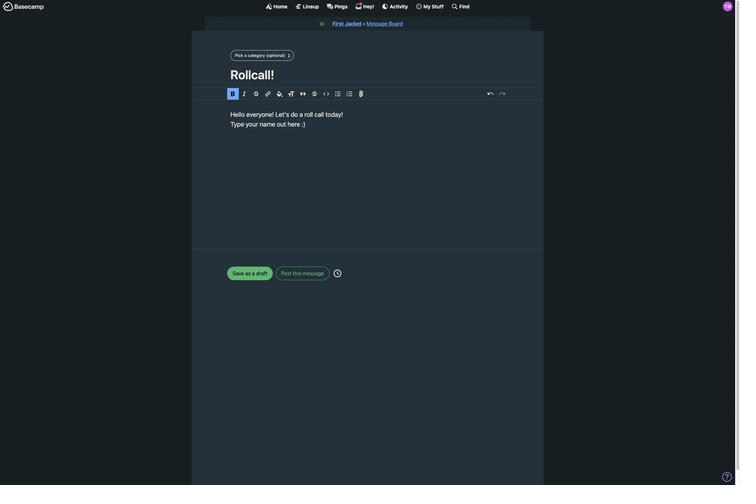 Task type: locate. For each thing, give the bounding box(es) containing it.
out
[[277, 120, 286, 128]]

1 horizontal spatial a
[[252, 270, 255, 276]]

jacket
[[345, 21, 362, 27]]

type
[[230, 120, 244, 128]]

first jacket link
[[332, 21, 362, 27]]

pings button
[[327, 3, 348, 10]]

a right 'do'
[[300, 111, 303, 118]]

your
[[246, 120, 258, 128]]

(optional)
[[266, 53, 285, 58]]

save as a draft
[[233, 270, 267, 276]]

first
[[332, 21, 344, 27]]

a right as
[[252, 270, 255, 276]]

tyler black image
[[723, 2, 733, 11]]

1 vertical spatial a
[[300, 111, 303, 118]]

0 horizontal spatial a
[[244, 53, 247, 58]]

stuff
[[432, 3, 444, 9]]

call
[[314, 111, 324, 118]]

my stuff
[[423, 3, 444, 9]]

message
[[366, 21, 388, 27]]

2 horizontal spatial a
[[300, 111, 303, 118]]

›
[[363, 21, 365, 27]]

message
[[303, 270, 324, 276]]

a right pick
[[244, 53, 247, 58]]

today!
[[326, 111, 343, 118]]

schedule this to post later image
[[334, 269, 341, 277]]

first jacket
[[332, 21, 362, 27]]

a
[[244, 53, 247, 58], [300, 111, 303, 118], [252, 270, 255, 276]]

main element
[[0, 0, 735, 13]]

find button
[[452, 3, 470, 10]]

this
[[293, 270, 301, 276]]

draft
[[256, 270, 267, 276]]

as
[[245, 270, 251, 276]]

hello everyone! let's do a roll call today! type your name out here :)
[[230, 111, 343, 128]]

lineup
[[303, 3, 319, 9]]

pick a category (optional) button
[[230, 50, 294, 61]]

hey! button
[[355, 2, 374, 10]]

post this message button
[[276, 267, 329, 280]]

activity
[[390, 3, 408, 9]]

save as a draft button
[[227, 267, 273, 280]]

board
[[389, 21, 403, 27]]

0 vertical spatial a
[[244, 53, 247, 58]]

post
[[281, 270, 292, 276]]

lineup link
[[295, 3, 319, 10]]



Task type: describe. For each thing, give the bounding box(es) containing it.
pings
[[334, 3, 348, 9]]

everyone!
[[246, 111, 274, 118]]

post this message
[[281, 270, 324, 276]]

home link
[[266, 3, 287, 10]]

switch accounts image
[[3, 2, 44, 12]]

my stuff button
[[416, 3, 444, 10]]

Type a title… text field
[[230, 67, 505, 82]]

let's
[[275, 111, 289, 118]]

hey!
[[363, 3, 374, 9]]

hello
[[230, 111, 245, 118]]

pick
[[235, 53, 243, 58]]

home
[[273, 3, 287, 9]]

Write away… text field
[[211, 100, 524, 241]]

name
[[260, 120, 275, 128]]

a inside hello everyone! let's do a roll call today! type your name out here :)
[[300, 111, 303, 118]]

do
[[291, 111, 298, 118]]

find
[[459, 3, 470, 9]]

› message board
[[363, 21, 403, 27]]

save
[[233, 270, 244, 276]]

:)
[[302, 120, 306, 128]]

2 vertical spatial a
[[252, 270, 255, 276]]

pick a category (optional)
[[235, 53, 285, 58]]

message board link
[[366, 21, 403, 27]]

my
[[423, 3, 431, 9]]

activity link
[[382, 3, 408, 10]]

category
[[248, 53, 265, 58]]

here
[[288, 120, 300, 128]]

roll
[[304, 111, 313, 118]]



Task type: vqa. For each thing, say whether or not it's contained in the screenshot.
First
yes



